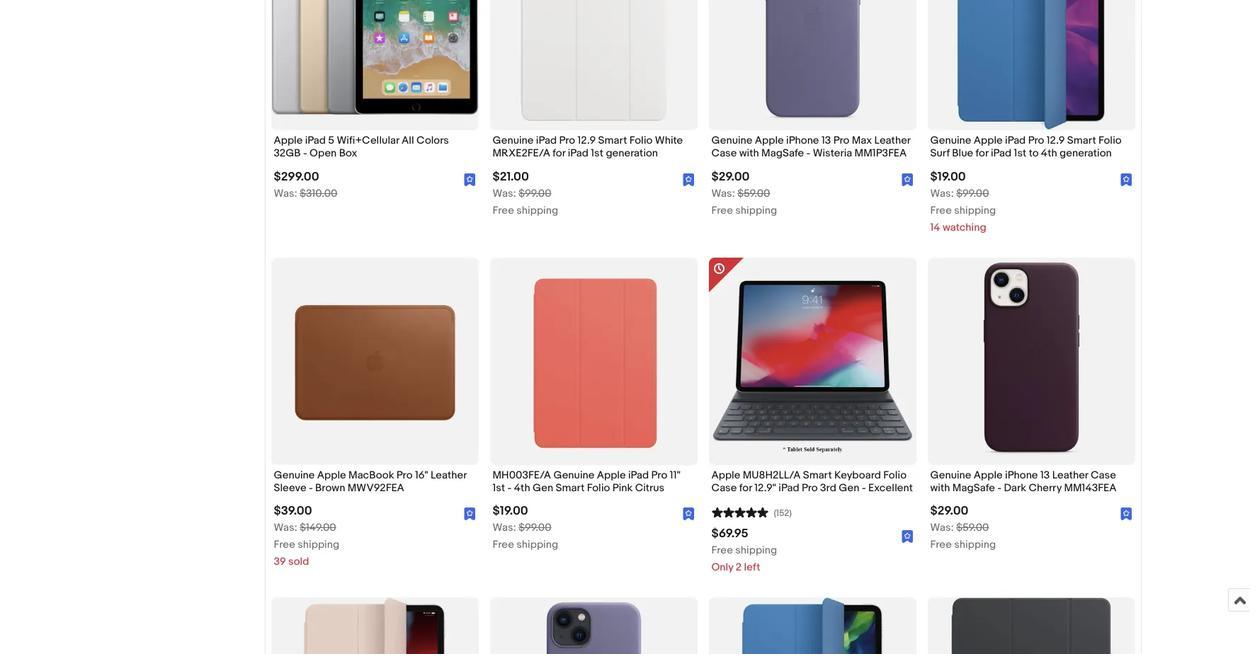 Task type: vqa. For each thing, say whether or not it's contained in the screenshot.
shipping
yes



Task type: describe. For each thing, give the bounding box(es) containing it.
$149.00
[[300, 521, 336, 535]]

brown
[[315, 481, 345, 495]]

- inside genuine apple iphone 13 pro max leather case with magsafe - wisteria mm1p3fea
[[807, 147, 811, 160]]

surf
[[930, 147, 950, 160]]

mrxe2fe/a
[[493, 147, 550, 160]]

mh003fe/a genuine apple ipad pro 11" 1st - 4th gen smart folio pink citrus link
[[493, 469, 695, 499]]

$29.00 for magsafe
[[930, 504, 969, 518]]

folio inside apple mu8h2ll/a smart keyboard folio case for 12.9" ipad pro 3rd gen - excellent
[[884, 469, 907, 482]]

folio inside genuine apple ipad pro 12.9 smart folio surf blue for ipad 1st to 4th generation
[[1099, 134, 1122, 147]]

folio inside the mh003fe/a genuine apple ipad pro 11" 1st - 4th gen smart folio pink citrus
[[587, 481, 610, 495]]

4th inside genuine apple ipad pro 12.9 smart folio surf blue for ipad 1st to 4th generation
[[1041, 147, 1057, 160]]

5 out of 5 stars image
[[712, 506, 768, 519]]

genuine apple macbook pro 16" leather sleeve - brown mwv92fea link
[[274, 469, 476, 499]]

genuine for genuine apple macbook pro 16" leather sleeve - brown mwv92fea
[[274, 469, 315, 482]]

- inside genuine apple iphone 13 leather case with magsafe - dark cherry mm143fea
[[998, 481, 1002, 495]]

1st inside genuine apple ipad pro 12.9 smart folio surf blue for ipad 1st to 4th generation
[[1014, 147, 1027, 160]]

[object undefined] image for apple ipad 5 wifi+cellular all colors 32gb - open box
[[464, 172, 476, 186]]

$99.00 for $19.00
[[519, 521, 552, 535]]

for inside the "genuine ipad pro 12.9 smart folio white mrxe2fe/a for ipad 1st generation"
[[553, 147, 566, 160]]

$19.00 for surf
[[930, 170, 966, 184]]

genuine apple ipad pro 12.9 smart folio surf blue for ipad 1st to 4th generation
[[930, 134, 1122, 160]]

11"
[[670, 469, 681, 482]]

was: $59.00 free shipping for case
[[712, 187, 777, 217]]

generation inside the "genuine ipad pro 12.9 smart folio white mrxe2fe/a for ipad 1st generation"
[[606, 147, 658, 160]]

apple inside apple ipad 5 wifi+cellular all colors 32gb - open box
[[274, 134, 303, 147]]

apple mu8h2ll/a smart keyboard folio case for 12.9" ipad pro 3rd gen - excellent
[[712, 469, 913, 495]]

only
[[712, 561, 734, 574]]

free shipping only 2 left
[[712, 544, 777, 574]]

was: $99.00 free shipping 14 watching
[[930, 187, 996, 234]]

pro inside genuine apple macbook pro 16" leather sleeve - brown mwv92fea
[[397, 469, 413, 482]]

was: $99.00 free shipping for $19.00
[[493, 521, 558, 552]]

genuine ipad pro 12.9 smart folio white mrxe2fe/a for ipad 1st generation link
[[493, 134, 695, 164]]

$59.00 for with
[[738, 187, 770, 200]]

was: inside was: $99.00 free shipping 14 watching
[[930, 187, 954, 200]]

was: $149.00 free shipping 39 sold
[[274, 521, 339, 569]]

$59.00 for -
[[956, 521, 989, 535]]

13 for leather
[[1041, 469, 1050, 482]]

genuine apple iphone 13 pro max leather case with magsafe - wisteria mm1p3fea
[[712, 134, 911, 160]]

(152) link
[[712, 506, 792, 519]]

genuine apple iphone 13 leather case with magsafe - dark cherry mm143fea image
[[928, 258, 1135, 465]]

pro inside the mh003fe/a genuine apple ipad pro 11" 1st - 4th gen smart folio pink citrus
[[651, 469, 668, 482]]

for inside apple mu8h2ll/a smart keyboard folio case for 12.9" ipad pro 3rd gen - excellent
[[739, 481, 752, 495]]

ipad inside apple ipad 5 wifi+cellular all colors 32gb - open box
[[305, 134, 326, 147]]

ipad inside the mh003fe/a genuine apple ipad pro 11" 1st - 4th gen smart folio pink citrus
[[628, 469, 649, 482]]

genuine apple iphone 13 pro max leather case with magsafe - wisteria mm1p3fea link
[[712, 134, 913, 164]]

mh003fe/a genuine apple ipad pro 11" 1st - 4th gen smart folio pink citrus
[[493, 469, 681, 495]]

folio inside the "genuine ipad pro 12.9 smart folio white mrxe2fe/a for ipad 1st generation"
[[630, 134, 653, 147]]

leather inside genuine apple iphone 13 leather case with magsafe - dark cherry mm143fea
[[1052, 469, 1088, 482]]

apple mu8h2ll/a smart keyboard folio case for 12.9" ipad pro 3rd gen - excellent image
[[709, 258, 916, 465]]

2
[[736, 561, 742, 574]]

genuine for genuine apple iphone 13 leather case with magsafe - dark cherry mm143fea
[[930, 469, 972, 482]]

smart inside apple mu8h2ll/a smart keyboard folio case for 12.9" ipad pro 3rd gen - excellent
[[803, 469, 832, 482]]

genuine apple ipad pro 12.9 smart folio surf blue for ipad 1st to 4th generation link
[[930, 134, 1132, 164]]

open
[[310, 147, 337, 160]]

- inside the mh003fe/a genuine apple ipad pro 11" 1st - 4th gen smart folio pink citrus
[[508, 481, 512, 495]]

genuine for genuine apple iphone 13 pro max leather case with magsafe - wisteria mm1p3fea
[[712, 134, 753, 147]]

box
[[339, 147, 357, 160]]

pro inside apple mu8h2ll/a smart keyboard folio case for 12.9" ipad pro 3rd gen - excellent
[[802, 481, 818, 495]]

apple inside genuine apple iphone 13 pro max leather case with magsafe - wisteria mm1p3fea
[[755, 134, 784, 147]]

genuine apple ipad pro 11" 1st - 4th gen smart folio case - surf blue mh043fea image
[[741, 598, 884, 655]]

leather inside genuine apple iphone 13 pro max leather case with magsafe - wisteria mm1p3fea
[[875, 134, 911, 147]]

apple inside genuine apple ipad pro 12.9 smart folio surf blue for ipad 1st to 4th generation
[[974, 134, 1003, 147]]

- inside genuine apple macbook pro 16" leather sleeve - brown mwv92fea
[[309, 481, 313, 495]]

4th inside the mh003fe/a genuine apple ipad pro 11" 1st - 4th gen smart folio pink citrus
[[514, 481, 530, 495]]

shipping inside free shipping only 2 left
[[736, 544, 777, 557]]

genuine apple iphone 13 leather case with magsafe - dark cherry mm143fea
[[930, 469, 1117, 495]]

with inside genuine apple iphone 13 pro max leather case with magsafe - wisteria mm1p3fea
[[739, 147, 759, 160]]

magsafe inside genuine apple iphone 13 leather case with magsafe - dark cherry mm143fea
[[953, 481, 995, 495]]

mm143fea
[[1064, 481, 1117, 495]]

shipping inside was: $149.00 free shipping 39 sold
[[298, 538, 339, 552]]

12.9 inside the "genuine ipad pro 12.9 smart folio white mrxe2fe/a for ipad 1st generation"
[[578, 134, 596, 147]]

max
[[852, 134, 872, 147]]

pro inside the "genuine ipad pro 12.9 smart folio white mrxe2fe/a for ipad 1st generation"
[[559, 134, 575, 147]]

magsafe inside genuine apple iphone 13 pro max leather case with magsafe - wisteria mm1p3fea
[[762, 147, 804, 160]]

case for apple mu8h2ll/a smart keyboard folio case for 12.9" ipad pro 3rd gen - excellent
[[712, 481, 737, 495]]

leather inside genuine apple macbook pro 16" leather sleeve - brown mwv92fea
[[431, 469, 467, 482]]

$39.00
[[274, 504, 312, 518]]

39
[[274, 555, 286, 569]]

apple mu8h2ll/a smart keyboard folio case for 12.9" ipad pro 3rd gen - excellent link
[[712, 469, 913, 499]]

[object undefined] image for genuine apple iphone 13 leather case with magsafe - dark cherry mm143fea
[[1120, 507, 1132, 521]]

$99.00 for $21.00
[[519, 187, 552, 200]]

pink
[[613, 481, 633, 495]]

genuine inside the mh003fe/a genuine apple ipad pro 11" 1st - 4th gen smart folio pink citrus
[[554, 469, 595, 482]]

cherry
[[1029, 481, 1062, 495]]

white
[[655, 134, 683, 147]]

12.9 inside genuine apple ipad pro 12.9 smart folio surf blue for ipad 1st to 4th generation
[[1047, 134, 1065, 147]]



Task type: locate. For each thing, give the bounding box(es) containing it.
2 generation from the left
[[1060, 147, 1112, 160]]

case
[[712, 147, 737, 160], [1091, 469, 1116, 482], [712, 481, 737, 495]]

0 vertical spatial $29.00
[[712, 170, 750, 184]]

apple inside genuine apple iphone 13 leather case with magsafe - dark cherry mm143fea
[[974, 469, 1003, 482]]

apple right blue
[[974, 134, 1003, 147]]

gen inside the mh003fe/a genuine apple ipad pro 11" 1st - 4th gen smart folio pink citrus
[[533, 481, 553, 495]]

0 horizontal spatial $19.00
[[493, 504, 528, 518]]

was: $99.00 free shipping down '$21.00'
[[493, 187, 558, 217]]

generation
[[606, 147, 658, 160], [1060, 147, 1112, 160]]

shipping
[[517, 204, 558, 217], [736, 204, 777, 217], [954, 204, 996, 217], [298, 538, 339, 552], [517, 538, 558, 552], [954, 538, 996, 552], [736, 544, 777, 557]]

with inside genuine apple iphone 13 leather case with magsafe - dark cherry mm143fea
[[930, 481, 950, 495]]

case for genuine apple iphone 13 leather case with magsafe - dark cherry mm143fea
[[1091, 469, 1116, 482]]

genuine apple iphone 13 leather case with magsafe - dark cherry mm143fea link
[[930, 469, 1132, 499]]

0 horizontal spatial 4th
[[514, 481, 530, 495]]

1 vertical spatial $59.00
[[956, 521, 989, 535]]

genuine apple leather case with magsafe for iphone 13 - wisteria mm163fea image
[[490, 598, 697, 655]]

colors
[[417, 134, 449, 147]]

0 horizontal spatial gen
[[533, 481, 553, 495]]

iphone for magsafe
[[786, 134, 819, 147]]

0 vertical spatial with
[[739, 147, 759, 160]]

1 horizontal spatial leather
[[875, 134, 911, 147]]

was: $310.00
[[274, 187, 338, 200]]

apple left dark on the right of page
[[974, 469, 1003, 482]]

5
[[328, 134, 334, 147]]

0 horizontal spatial was: $59.00 free shipping
[[712, 187, 777, 217]]

2 horizontal spatial leather
[[1052, 469, 1088, 482]]

all
[[402, 134, 414, 147]]

mu8h2ll/a
[[743, 469, 801, 482]]

genuine apple macbook pro 16" leather sleeve - brown mwv92fea
[[274, 469, 467, 495]]

0 vertical spatial was: $99.00 free shipping
[[493, 187, 558, 217]]

iphone inside genuine apple iphone 13 pro max leather case with magsafe - wisteria mm1p3fea
[[786, 134, 819, 147]]

apple ipad 5 wifi+cellular all colors 32gb - open box
[[274, 134, 449, 160]]

pro inside genuine apple iphone 13 pro max leather case with magsafe - wisteria mm1p3fea
[[834, 134, 850, 147]]

[object undefined] image for mh003fe/a genuine apple ipad pro 11" 1st - 4th gen smart folio pink citrus
[[683, 507, 695, 521]]

apple inside the mh003fe/a genuine apple ipad pro 11" 1st - 4th gen smart folio pink citrus
[[597, 469, 626, 482]]

smart inside the mh003fe/a genuine apple ipad pro 11" 1st - 4th gen smart folio pink citrus
[[556, 481, 585, 495]]

1 horizontal spatial $29.00
[[930, 504, 969, 518]]

leather right dark on the right of page
[[1052, 469, 1088, 482]]

[object undefined] image
[[683, 172, 695, 186], [1120, 172, 1132, 186], [464, 173, 476, 186], [683, 173, 695, 186], [902, 173, 913, 186], [1120, 173, 1132, 186], [464, 507, 476, 521], [683, 508, 695, 521], [1120, 508, 1132, 521], [902, 530, 913, 543]]

apple ipad 5 wifi+cellular all colors 32gb - open box image
[[271, 0, 479, 114]]

0 horizontal spatial 13
[[822, 134, 831, 147]]

[object undefined] image
[[464, 172, 476, 186], [902, 172, 913, 186], [683, 507, 695, 521], [1120, 507, 1132, 521], [464, 508, 476, 521], [902, 531, 913, 543]]

$99.00
[[519, 187, 552, 200], [956, 187, 989, 200], [519, 521, 552, 535]]

macbook
[[349, 469, 394, 482]]

apple left citrus
[[597, 469, 626, 482]]

$99.00 down '$21.00'
[[519, 187, 552, 200]]

$21.00
[[493, 170, 529, 184]]

1 vertical spatial 4th
[[514, 481, 530, 495]]

4th
[[1041, 147, 1057, 160], [514, 481, 530, 495]]

$310.00
[[300, 187, 338, 200]]

1 horizontal spatial with
[[930, 481, 950, 495]]

1 vertical spatial was: $59.00 free shipping
[[930, 521, 996, 552]]

ipad inside apple mu8h2ll/a smart keyboard folio case for 12.9" ipad pro 3rd gen - excellent
[[779, 481, 799, 495]]

1 horizontal spatial iphone
[[1005, 469, 1038, 482]]

12.9"
[[755, 481, 776, 495]]

genuine inside genuine apple iphone 13 leather case with magsafe - dark cherry mm143fea
[[930, 469, 972, 482]]

0 vertical spatial $19.00
[[930, 170, 966, 184]]

$19.00
[[930, 170, 966, 184], [493, 504, 528, 518]]

magsafe
[[762, 147, 804, 160], [953, 481, 995, 495]]

for right mrxe2fe/a
[[553, 147, 566, 160]]

1 12.9 from the left
[[578, 134, 596, 147]]

apple up $299.00
[[274, 134, 303, 147]]

0 vertical spatial 4th
[[1041, 147, 1057, 160]]

mwv92fea
[[348, 481, 404, 495]]

smart
[[598, 134, 627, 147], [1067, 134, 1096, 147], [803, 469, 832, 482], [556, 481, 585, 495]]

0 horizontal spatial 1st
[[493, 481, 505, 495]]

case up 5 out of 5 stars image in the right bottom of the page
[[712, 481, 737, 495]]

was: $99.00 free shipping down mh003fe/a
[[493, 521, 558, 552]]

genuine apple iphone 13 pro max leather case with magsafe - wisteria mm1p3fea image
[[709, 0, 916, 130]]

13 for pro
[[822, 134, 831, 147]]

ipad
[[305, 134, 326, 147], [536, 134, 557, 147], [1005, 134, 1026, 147], [568, 147, 589, 160], [991, 147, 1012, 160], [628, 469, 649, 482], [779, 481, 799, 495]]

smart inside genuine apple ipad pro 12.9 smart folio surf blue for ipad 1st to 4th generation
[[1067, 134, 1096, 147]]

apple inside genuine apple macbook pro 16" leather sleeve - brown mwv92fea
[[317, 469, 346, 482]]

case inside genuine apple iphone 13 pro max leather case with magsafe - wisteria mm1p3fea
[[712, 147, 737, 160]]

free inside free shipping only 2 left
[[712, 544, 733, 557]]

watching
[[943, 221, 987, 234]]

magsafe left wisteria
[[762, 147, 804, 160]]

0 vertical spatial iphone
[[786, 134, 819, 147]]

left
[[744, 561, 760, 574]]

shipping inside was: $99.00 free shipping 14 watching
[[954, 204, 996, 217]]

apple up 5 out of 5 stars image in the right bottom of the page
[[712, 469, 741, 482]]

1st inside the mh003fe/a genuine apple ipad pro 11" 1st - 4th gen smart folio pink citrus
[[493, 481, 505, 495]]

case inside genuine apple iphone 13 leather case with magsafe - dark cherry mm143fea
[[1091, 469, 1116, 482]]

2 gen from the left
[[839, 481, 860, 495]]

13 right dark on the right of page
[[1041, 469, 1050, 482]]

genuine
[[493, 134, 534, 147], [712, 134, 753, 147], [930, 134, 972, 147], [274, 469, 315, 482], [554, 469, 595, 482], [930, 469, 972, 482]]

wifi+cellular
[[337, 134, 399, 147]]

case right white
[[712, 147, 737, 160]]

1 vertical spatial 13
[[1041, 469, 1050, 482]]

genuine up was: $99.00 free shipping 14 watching
[[930, 134, 972, 147]]

wisteria
[[813, 147, 852, 160]]

free
[[493, 204, 514, 217], [712, 204, 733, 217], [930, 204, 952, 217], [274, 538, 295, 552], [493, 538, 514, 552], [930, 538, 952, 552], [712, 544, 733, 557]]

$19.00 down mh003fe/a
[[493, 504, 528, 518]]

1 horizontal spatial gen
[[839, 481, 860, 495]]

excellent
[[868, 481, 913, 495]]

leather right 16"
[[431, 469, 467, 482]]

genuine left pink at the bottom
[[554, 469, 595, 482]]

1 horizontal spatial was: $59.00 free shipping
[[930, 521, 996, 552]]

apple
[[274, 134, 303, 147], [755, 134, 784, 147], [974, 134, 1003, 147], [317, 469, 346, 482], [597, 469, 626, 482], [712, 469, 741, 482], [974, 469, 1003, 482]]

genuine for genuine ipad pro 12.9 smart folio white mrxe2fe/a for ipad 1st generation
[[493, 134, 534, 147]]

smart inside the "genuine ipad pro 12.9 smart folio white mrxe2fe/a for ipad 1st generation"
[[598, 134, 627, 147]]

case right cherry
[[1091, 469, 1116, 482]]

for inside genuine apple ipad pro 12.9 smart folio surf blue for ipad 1st to 4th generation
[[976, 147, 989, 160]]

32gb
[[274, 147, 301, 160]]

$299.00
[[274, 170, 319, 184]]

0 horizontal spatial 12.9
[[578, 134, 596, 147]]

0 vertical spatial 13
[[822, 134, 831, 147]]

folio
[[630, 134, 653, 147], [1099, 134, 1122, 147], [884, 469, 907, 482], [587, 481, 610, 495]]

13 inside genuine apple iphone 13 leather case with magsafe - dark cherry mm143fea
[[1041, 469, 1050, 482]]

- inside apple ipad 5 wifi+cellular all colors 32gb - open box
[[303, 147, 307, 160]]

1 vertical spatial $19.00
[[493, 504, 528, 518]]

1 vertical spatial magsafe
[[953, 481, 995, 495]]

1st inside the "genuine ipad pro 12.9 smart folio white mrxe2fe/a for ipad 1st generation"
[[591, 147, 604, 160]]

mrx92fe/a genuine apple ipad pro 11" 1st gen smart folio pink sand image
[[303, 598, 446, 655]]

mh003fe/a
[[493, 469, 551, 482]]

[object undefined] image for genuine apple iphone 13 pro max leather case with magsafe - wisteria mm1p3fea
[[902, 172, 913, 186]]

$19.00 for -
[[493, 504, 528, 518]]

0 horizontal spatial generation
[[606, 147, 658, 160]]

for
[[553, 147, 566, 160], [976, 147, 989, 160], [739, 481, 752, 495]]

gen
[[533, 481, 553, 495], [839, 481, 860, 495]]

iphone left the "max"
[[786, 134, 819, 147]]

genuine ipad pro 12.9 smart folio white mrxe2fe/a for ipad 1st generation image
[[490, 0, 697, 130]]

smart right mh003fe/a
[[556, 481, 585, 495]]

genuine up '$21.00'
[[493, 134, 534, 147]]

16"
[[415, 469, 428, 482]]

apple left wisteria
[[755, 134, 784, 147]]

13 inside genuine apple iphone 13 pro max leather case with magsafe - wisteria mm1p3fea
[[822, 134, 831, 147]]

smart left keyboard
[[803, 469, 832, 482]]

12.9 right mrxe2fe/a
[[578, 134, 596, 147]]

0 horizontal spatial for
[[553, 147, 566, 160]]

genuine ipad pro 12.9 smart folio - charcoal gray for ipad 1st generation image
[[951, 598, 1111, 655]]

smart left white
[[598, 134, 627, 147]]

dark
[[1004, 481, 1027, 495]]

apple inside apple mu8h2ll/a smart keyboard folio case for 12.9" ipad pro 3rd gen - excellent
[[712, 469, 741, 482]]

1 was: $99.00 free shipping from the top
[[493, 187, 558, 217]]

mh003fe/a genuine apple ipad pro 11" 1st - 4th gen smart folio pink citrus image
[[490, 258, 697, 465]]

$99.00 down mh003fe/a
[[519, 521, 552, 535]]

2 horizontal spatial 1st
[[1014, 147, 1027, 160]]

genuine apple ipad pro 12.9 smart folio surf blue for ipad 1st to 4th generation image
[[957, 0, 1106, 130]]

apple left macbook
[[317, 469, 346, 482]]

smart right the to
[[1067, 134, 1096, 147]]

1 horizontal spatial magsafe
[[953, 481, 995, 495]]

12.9 right the to
[[1047, 134, 1065, 147]]

leather right the "max"
[[875, 134, 911, 147]]

0 horizontal spatial leather
[[431, 469, 467, 482]]

3rd
[[820, 481, 837, 495]]

1 horizontal spatial 4th
[[1041, 147, 1057, 160]]

14
[[930, 221, 940, 234]]

1 generation from the left
[[606, 147, 658, 160]]

1 horizontal spatial $19.00
[[930, 170, 966, 184]]

genuine inside genuine apple ipad pro 12.9 smart folio surf blue for ipad 1st to 4th generation
[[930, 134, 972, 147]]

$29.00 for case
[[712, 170, 750, 184]]

1st
[[591, 147, 604, 160], [1014, 147, 1027, 160], [493, 481, 505, 495]]

free inside was: $149.00 free shipping 39 sold
[[274, 538, 295, 552]]

1 horizontal spatial 12.9
[[1047, 134, 1065, 147]]

to
[[1029, 147, 1039, 160]]

iphone
[[786, 134, 819, 147], [1005, 469, 1038, 482]]

genuine for genuine apple ipad pro 12.9 smart folio surf blue for ipad 1st to 4th generation
[[930, 134, 972, 147]]

1 gen from the left
[[533, 481, 553, 495]]

2 horizontal spatial for
[[976, 147, 989, 160]]

for left 12.9"
[[739, 481, 752, 495]]

1 horizontal spatial $59.00
[[956, 521, 989, 535]]

was:
[[274, 187, 297, 200], [493, 187, 516, 200], [712, 187, 735, 200], [930, 187, 954, 200], [274, 521, 297, 535], [493, 521, 516, 535], [930, 521, 954, 535]]

was: $59.00 free shipping for magsafe
[[930, 521, 996, 552]]

1 horizontal spatial 13
[[1041, 469, 1050, 482]]

genuine right the excellent
[[930, 469, 972, 482]]

0 horizontal spatial $29.00
[[712, 170, 750, 184]]

$59.00
[[738, 187, 770, 200], [956, 521, 989, 535]]

12.9
[[578, 134, 596, 147], [1047, 134, 1065, 147]]

free inside was: $99.00 free shipping 14 watching
[[930, 204, 952, 217]]

was: $99.00 free shipping
[[493, 187, 558, 217], [493, 521, 558, 552]]

gen inside apple mu8h2ll/a smart keyboard folio case for 12.9" ipad pro 3rd gen - excellent
[[839, 481, 860, 495]]

pro
[[559, 134, 575, 147], [834, 134, 850, 147], [1028, 134, 1044, 147], [397, 469, 413, 482], [651, 469, 668, 482], [802, 481, 818, 495]]

1 vertical spatial with
[[930, 481, 950, 495]]

0 horizontal spatial iphone
[[786, 134, 819, 147]]

genuine up $39.00 on the left bottom of the page
[[274, 469, 315, 482]]

1 vertical spatial iphone
[[1005, 469, 1038, 482]]

2 12.9 from the left
[[1047, 134, 1065, 147]]

13 left the "max"
[[822, 134, 831, 147]]

0 horizontal spatial $59.00
[[738, 187, 770, 200]]

genuine apple macbook pro 16" leather sleeve - brown mwv92fea image
[[271, 258, 479, 465]]

genuine inside the "genuine ipad pro 12.9 smart folio white mrxe2fe/a for ipad 1st generation"
[[493, 134, 534, 147]]

0 horizontal spatial magsafe
[[762, 147, 804, 160]]

1 horizontal spatial 1st
[[591, 147, 604, 160]]

was: $59.00 free shipping
[[712, 187, 777, 217], [930, 521, 996, 552]]

magsafe left dark on the right of page
[[953, 481, 995, 495]]

iphone inside genuine apple iphone 13 leather case with magsafe - dark cherry mm143fea
[[1005, 469, 1038, 482]]

1 horizontal spatial generation
[[1060, 147, 1112, 160]]

keyboard
[[834, 469, 881, 482]]

-
[[303, 147, 307, 160], [807, 147, 811, 160], [309, 481, 313, 495], [508, 481, 512, 495], [862, 481, 866, 495], [998, 481, 1002, 495]]

1 vertical spatial was: $99.00 free shipping
[[493, 521, 558, 552]]

iphone for dark
[[1005, 469, 1038, 482]]

genuine inside genuine apple iphone 13 pro max leather case with magsafe - wisteria mm1p3fea
[[712, 134, 753, 147]]

0 vertical spatial was: $59.00 free shipping
[[712, 187, 777, 217]]

for right blue
[[976, 147, 989, 160]]

genuine right white
[[712, 134, 753, 147]]

was: $99.00 free shipping for $21.00
[[493, 187, 558, 217]]

with
[[739, 147, 759, 160], [930, 481, 950, 495]]

leather
[[875, 134, 911, 147], [431, 469, 467, 482], [1052, 469, 1088, 482]]

$99.00 inside was: $99.00 free shipping 14 watching
[[956, 187, 989, 200]]

13
[[822, 134, 831, 147], [1041, 469, 1050, 482]]

case inside apple mu8h2ll/a smart keyboard folio case for 12.9" ipad pro 3rd gen - excellent
[[712, 481, 737, 495]]

blue
[[952, 147, 973, 160]]

was: inside was: $149.00 free shipping 39 sold
[[274, 521, 297, 535]]

0 vertical spatial magsafe
[[762, 147, 804, 160]]

$69.95
[[712, 527, 749, 541]]

2 was: $99.00 free shipping from the top
[[493, 521, 558, 552]]

genuine ipad pro 12.9 smart folio white mrxe2fe/a for ipad 1st generation
[[493, 134, 683, 160]]

iphone left mm143fea at the bottom of the page
[[1005, 469, 1038, 482]]

mm1p3fea
[[855, 147, 907, 160]]

1 horizontal spatial for
[[739, 481, 752, 495]]

$19.00 down 'surf'
[[930, 170, 966, 184]]

citrus
[[635, 481, 665, 495]]

- inside apple mu8h2ll/a smart keyboard folio case for 12.9" ipad pro 3rd gen - excellent
[[862, 481, 866, 495]]

1 vertical spatial $29.00
[[930, 504, 969, 518]]

$29.00
[[712, 170, 750, 184], [930, 504, 969, 518]]

0 horizontal spatial with
[[739, 147, 759, 160]]

(152)
[[774, 508, 792, 519]]

pro inside genuine apple ipad pro 12.9 smart folio surf blue for ipad 1st to 4th generation
[[1028, 134, 1044, 147]]

genuine inside genuine apple macbook pro 16" leather sleeve - brown mwv92fea
[[274, 469, 315, 482]]

generation inside genuine apple ipad pro 12.9 smart folio surf blue for ipad 1st to 4th generation
[[1060, 147, 1112, 160]]

sold
[[288, 555, 309, 569]]

$99.00 up the watching
[[956, 187, 989, 200]]

apple ipad 5 wifi+cellular all colors 32gb - open box link
[[274, 134, 476, 164]]

sleeve
[[274, 481, 306, 495]]

0 vertical spatial $59.00
[[738, 187, 770, 200]]



